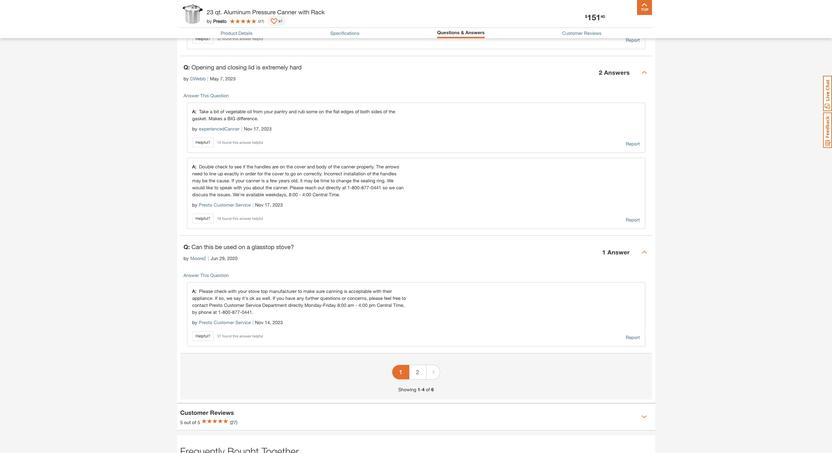Task type: vqa. For each thing, say whether or not it's contained in the screenshot.
on
yes



Task type: describe. For each thing, give the bounding box(es) containing it.
by for take a bit of vegetable oil from your pantry and rub some on the flat edges of both sides of the gasket. makes a big difference.
[[192, 126, 197, 132]]

you right "regulator."
[[360, 0, 367, 4]]

by inside please check with your stove top manufacturer to make sure canning is acceptable with their appliance. if so, we say it's ok as well. if you have any further questions or concerns, please feel free to contact presto customer service department directly monday-friday 8:00 am - 4:00 pm central time, by phone at 1-800-877-0441.
[[192, 309, 197, 315]]

we inside the 01781 presto® pressure canner/cooker comes with a 15 psi regulator. if you are interested in using a 3-piece weight for your canner, we ask that you contact presto customer service at 1-800- 877-0441. we are available monday-friday 8:00 am - 4:00 pm central time.
[[274, 5, 280, 11]]

at inside double check to see if the handles are on the cover and body of the canner properly. the arrows need to line up exactly in order for the cover to go on correctly. incorrect installation of the handles may be the cause. if your canner is a few years old, it may be time to change the sealing ring. we would like to speak with you about the canner. please reach out directly at 1-800-877-0441 so we can discuss the issues. we're available weekdays, 8:00 - 4:00 central time.
[[342, 185, 346, 190]]

answer for vegetable
[[240, 140, 251, 145]]

any
[[297, 295, 304, 301]]

monday- inside the 01781 presto® pressure canner/cooker comes with a 15 psi regulator. if you are interested in using a 3-piece weight for your canner, we ask that you contact presto customer service at 1-800- 877-0441. we are available monday-friday 8:00 am - 4:00 pm central time.
[[250, 12, 269, 18]]

the down like
[[209, 192, 216, 197]]

time. inside the 01781 presto® pressure canner/cooker comes with a 15 psi regulator. if you are interested in using a 3-piece weight for your canner, we ask that you contact presto customer service at 1-800- 877-0441. we are available monday-friday 8:00 am - 4:00 pm central time.
[[339, 12, 350, 18]]

by down 23 at left
[[207, 18, 212, 24]]

vegetable
[[226, 109, 246, 114]]

with right the that
[[298, 8, 310, 16]]

0 horizontal spatial canner
[[246, 178, 260, 183]]

a left bit
[[210, 109, 213, 114]]

canner/cooker
[[260, 0, 290, 4]]

0 vertical spatial answers
[[466, 30, 485, 35]]

answer for opening and closing lid is extremely hard
[[184, 93, 199, 98]]

presto for by presto customer service | dec 11, 2023
[[199, 22, 212, 28]]

0 horizontal spatial 17,
[[254, 126, 260, 132]]

- inside please check with your stove top manufacturer to make sure canning is acceptable with their appliance. if so, we say it's ok as well. if you have any further questions or concerns, please feel free to contact presto customer service department directly monday-friday 8:00 am - 4:00 pm central time, by phone at 1-800-877-0441.
[[356, 302, 357, 308]]

details
[[239, 30, 253, 36]]

helpful? button for double
[[192, 214, 214, 224]]

order
[[245, 171, 256, 176]]

weight
[[226, 5, 239, 11]]

6
[[431, 387, 434, 392]]

0 vertical spatial cover
[[294, 164, 306, 169]]

product
[[221, 30, 237, 36]]

| left the jun
[[208, 256, 209, 261]]

helpful? for take
[[196, 140, 210, 145]]

8:00 inside double check to see if the handles are on the cover and body of the canner properly. the arrows need to line up exactly in order for the cover to go on correctly. incorrect installation of the handles may be the cause. if your canner is a few years old, it may be time to change the sealing ring. we would like to speak with you about the canner. please reach out directly at 1-800-877-0441 so we can discuss the issues. we're available weekdays, 8:00 - 4:00 central time.
[[289, 192, 298, 197]]

1 vertical spatial 15
[[217, 140, 221, 145]]

incorrect
[[324, 171, 342, 176]]

take a bit of vegetable oil from your pantry and rub some on the flat edges of both sides of the gasket. makes a big difference.
[[192, 109, 395, 121]]

canner
[[277, 8, 297, 16]]

correctly.
[[304, 171, 323, 176]]

canning
[[326, 288, 343, 294]]

by presto
[[207, 18, 227, 24]]

report for take a bit of vegetable oil from your pantry and rub some on the flat edges of both sides of the gasket. makes a big difference.
[[626, 141, 640, 147]]

a left 3-
[[205, 5, 207, 11]]

customer up 31
[[214, 320, 234, 325]]

customer down issues.
[[214, 202, 234, 208]]

2 for 2 answers
[[599, 69, 603, 76]]

2 horizontal spatial be
[[314, 178, 319, 183]]

4:00 inside the 01781 presto® pressure canner/cooker comes with a 15 psi regulator. if you are interested in using a 3-piece weight for your canner, we ask that you contact presto customer service at 1-800- 877-0441. we are available monday-friday 8:00 am - 4:00 pm central time.
[[304, 12, 313, 18]]

presto customer service button for may
[[199, 201, 251, 209]]

800- inside the 01781 presto® pressure canner/cooker comes with a 15 psi regulator. if you are interested in using a 3-piece weight for your canner, we ask that you contact presto customer service at 1-800- 877-0441. we are available monday-friday 8:00 am - 4:00 pm central time.
[[388, 5, 398, 11]]

about
[[252, 185, 264, 190]]

please
[[369, 295, 383, 301]]

you down comes
[[299, 5, 307, 11]]

answer this question for opening
[[184, 93, 229, 98]]

0 horizontal spatial reviews
[[210, 409, 234, 416]]

we inside double check to see if the handles are on the cover and body of the canner properly. the arrows need to line up exactly in order for the cover to go on correctly. incorrect installation of the handles may be the cause. if your canner is a few years old, it may be time to change the sealing ring. we would like to speak with you about the canner. please reach out directly at 1-800-877-0441 so we can discuss the issues. we're available weekdays, 8:00 - 4:00 central time.
[[387, 178, 394, 183]]

answer for can this be used on a glasstop stove?
[[184, 273, 199, 278]]

01781
[[208, 0, 221, 4]]

we're
[[233, 192, 245, 197]]

questions
[[437, 30, 460, 35]]

pm inside please check with your stove top manufacturer to make sure canning is acceptable with their appliance. if so, we say it's ok as well. if you have any further questions or concerns, please feel free to contact presto customer service department directly monday-friday 8:00 am - 4:00 pm central time, by phone at 1-800-877-0441.
[[369, 302, 376, 308]]

helpful? for double
[[196, 216, 210, 221]]

lid
[[248, 63, 255, 71]]

pressure
[[241, 0, 259, 4]]

for inside the 01781 presto® pressure canner/cooker comes with a 15 psi regulator. if you are interested in using a 3-piece weight for your canner, we ask that you contact presto customer service at 1-800- 877-0441. we are available monday-friday 8:00 am - 4:00 pm central time.
[[241, 5, 246, 11]]

the down line
[[209, 178, 215, 183]]

that
[[290, 5, 298, 11]]

found for bit
[[222, 140, 232, 145]]

the down installation
[[353, 178, 360, 183]]

closing
[[228, 63, 247, 71]]

by presto customer service | nov 14, 2023
[[192, 320, 283, 325]]

helpful? button for please
[[192, 331, 214, 341]]

sides
[[371, 109, 382, 114]]

the right if
[[247, 164, 253, 169]]

with up say
[[228, 288, 237, 294]]

0 vertical spatial reviews
[[584, 30, 602, 36]]

concerns,
[[347, 295, 368, 301]]

dec
[[255, 22, 264, 28]]

and inside double check to see if the handles are on the cover and body of the canner properly. the arrows need to line up exactly in order for the cover to go on correctly. incorrect installation of the handles may be the cause. if your canner is a few years old, it may be time to change the sealing ring. we would like to speak with you about the canner. please reach out directly at 1-800-877-0441 so we can discuss the issues. we're available weekdays, 8:00 - 4:00 central time.
[[307, 164, 315, 169]]

weekdays,
[[266, 192, 288, 197]]

interested
[[377, 0, 397, 4]]

question for this
[[210, 273, 229, 278]]

check for with
[[214, 288, 227, 294]]

| down about
[[253, 202, 254, 208]]

the left flat
[[326, 109, 332, 114]]

comes
[[291, 0, 305, 4]]

1 answer from the top
[[240, 37, 251, 41]]

diy button
[[573, 8, 594, 24]]

1 may from the left
[[192, 178, 201, 183]]

question for and
[[210, 93, 229, 98]]

0 vertical spatial canner
[[341, 164, 356, 169]]

issues.
[[217, 192, 232, 197]]

central inside double check to see if the handles are on the cover and body of the canner properly. the arrows need to line up exactly in order for the cover to go on correctly. incorrect installation of the handles may be the cause. if your canner is a few years old, it may be time to change the sealing ring. we would like to speak with you about the canner. please reach out directly at 1-800-877-0441 so we can discuss the issues. we're available weekdays, 8:00 - 4:00 central time.
[[313, 192, 328, 197]]

live chat image
[[824, 76, 833, 111]]

service for with
[[235, 22, 251, 28]]

few
[[270, 178, 277, 183]]

27
[[259, 19, 263, 23]]

| left 14,
[[253, 320, 254, 325]]

click to redirect to view my cart page image
[[635, 8, 643, 16]]

the right 'sides'
[[389, 109, 395, 114]]

151
[[588, 13, 601, 22]]

0 vertical spatial handles
[[255, 164, 271, 169]]

rub
[[298, 109, 305, 114]]

qt.
[[215, 8, 222, 16]]

speak
[[220, 185, 232, 190]]

to right like
[[214, 185, 219, 190]]

service inside please check with your stove top manufacturer to make sure canning is acceptable with their appliance. if so, we say it's ok as well. if you have any further questions or concerns, please feel free to contact presto customer service department directly monday-friday 8:00 am - 4:00 pm central time, by phone at 1-800-877-0441.
[[246, 302, 261, 308]]

pantry
[[274, 109, 288, 114]]

on right go
[[297, 171, 302, 176]]

the home depot logo image
[[182, 5, 204, 27]]

a: for opening and closing lid is extremely hard
[[192, 109, 199, 114]]

on up 'years'
[[280, 164, 285, 169]]

check for to
[[215, 164, 228, 169]]

18
[[217, 216, 221, 221]]

40
[[601, 14, 605, 19]]

a up the rack
[[317, 0, 319, 4]]

aluminum
[[224, 8, 251, 16]]

friday inside the 01781 presto® pressure canner/cooker comes with a 15 psi regulator. if you are interested in using a 3-piece weight for your canner, we ask that you contact presto customer service at 1-800- 877-0441. we are available monday-friday 8:00 am - 4:00 pm central time.
[[269, 12, 281, 18]]

opening
[[192, 63, 214, 71]]

to down incorrect
[[331, 178, 335, 183]]

oil
[[247, 109, 252, 114]]

the down few
[[266, 185, 272, 190]]

for inside double check to see if the handles are on the cover and body of the canner properly. the arrows need to line up exactly in order for the cover to go on correctly. incorrect installation of the handles may be the cause. if your canner is a few years old, it may be time to change the sealing ring. we would like to speak with you about the canner. please reach out directly at 1-800-877-0441 so we can discuss the issues. we're available weekdays, 8:00 - 4:00 central time.
[[258, 171, 263, 176]]

a inside double check to see if the handles are on the cover and body of the canner properly. the arrows need to line up exactly in order for the cover to go on correctly. incorrect installation of the handles may be the cause. if your canner is a few years old, it may be time to change the sealing ring. we would like to speak with you about the canner. please reach out directly at 1-800-877-0441 so we can discuss the issues. we're available weekdays, 8:00 - 4:00 central time.
[[266, 178, 269, 183]]

it's
[[242, 295, 248, 301]]

the up go
[[287, 164, 293, 169]]

report for double check to see if the handles are on the cover and body of the canner properly. the arrows need to line up exactly in order for the cover to go on correctly. incorrect installation of the handles may be the cause. if your canner is a few years old, it may be time to change the sealing ring. we would like to speak with you about the canner. please reach out directly at 1-800-877-0441 so we can discuss the issues. we're available weekdays, 8:00 - 4:00 central time.
[[626, 217, 640, 223]]

to up any
[[298, 288, 302, 294]]

800- inside double check to see if the handles are on the cover and body of the canner properly. the arrows need to line up exactly in order for the cover to go on correctly. incorrect installation of the handles may be the cause. if your canner is a few years old, it may be time to change the sealing ring. we would like to speak with you about the canner. please reach out directly at 1-800-877-0441 so we can discuss the issues. we're available weekdays, 8:00 - 4:00 central time.
[[352, 185, 362, 190]]

further
[[305, 295, 319, 301]]

caret image
[[642, 250, 647, 255]]

hard
[[290, 63, 302, 71]]

0 vertical spatial is
[[256, 63, 261, 71]]

customer inside the 01781 presto® pressure canner/cooker comes with a 15 psi regulator. if you are interested in using a 3-piece weight for your canner, we ask that you contact presto customer service at 1-800- 877-0441. we are available monday-friday 8:00 am - 4:00 pm central time.
[[340, 5, 360, 11]]

presto®
[[222, 0, 240, 4]]

presto inside the 01781 presto® pressure canner/cooker comes with a 15 psi regulator. if you are interested in using a 3-piece weight for your canner, we ask that you contact presto customer service at 1-800- 877-0441. we are available monday-friday 8:00 am - 4:00 pm central time.
[[325, 5, 339, 11]]

0 horizontal spatial customer reviews
[[180, 409, 234, 416]]

the up few
[[264, 171, 271, 176]]

customer up the 5 out of 5
[[180, 409, 208, 416]]

this for 15
[[233, 140, 239, 145]]

presto customer service button for are
[[199, 22, 251, 29]]

0 horizontal spatial and
[[216, 63, 226, 71]]

pm inside the 01781 presto® pressure canner/cooker comes with a 15 psi regulator. if you are interested in using a 3-piece weight for your canner, we ask that you contact presto customer service at 1-800- 877-0441. we are available monday-friday 8:00 am - 4:00 pm central time.
[[314, 12, 321, 18]]

free
[[393, 295, 401, 301]]

the up incorrect
[[334, 164, 340, 169]]

2 a: from the top
[[192, 164, 199, 169]]

glasstop
[[252, 243, 275, 251]]

a left big
[[224, 116, 226, 121]]

presto for by presto
[[213, 18, 227, 24]]

say
[[234, 295, 241, 301]]

the 01781 presto® pressure canner/cooker comes with a 15 psi regulator. if you are interested in using a 3-piece weight for your canner, we ask that you contact presto customer service at 1-800- 877-0441. we are available monday-friday 8:00 am - 4:00 pm central time.
[[192, 0, 402, 18]]

by for double check to see if the handles are on the cover and body of the canner properly. the arrows need to line up exactly in order for the cover to go on correctly. incorrect installation of the handles may be the cause. if your canner is a few years old, it may be time to change the sealing ring. we would like to speak with you about the canner. please reach out directly at 1-800-877-0441 so we can discuss the issues. we're available weekdays, 8:00 - 4:00 central time.
[[192, 202, 197, 208]]

0 vertical spatial nov
[[244, 126, 252, 132]]

14,
[[265, 320, 271, 325]]

1- inside double check to see if the handles are on the cover and body of the canner properly. the arrows need to line up exactly in order for the cover to go on correctly. incorrect installation of the handles may be the cause. if your canner is a few years old, it may be time to change the sealing ring. we would like to speak with you about the canner. please reach out directly at 1-800-877-0441 so we can discuss the issues. we're available weekdays, 8:00 - 4:00 central time.
[[348, 185, 352, 190]]

by dwebb | may 7, 2023
[[184, 76, 236, 81]]

2 5 from the left
[[198, 420, 200, 425]]

report button for take a bit of vegetable oil from your pantry and rub some on the flat edges of both sides of the gasket. makes a big difference.
[[626, 140, 640, 148]]

directly inside please check with your stove top manufacturer to make sure canning is acceptable with their appliance. if so, we say it's ok as well. if you have any further questions or concerns, please feel free to contact presto customer service department directly monday-friday 8:00 am - 4:00 pm central time, by phone at 1-800-877-0441.
[[288, 302, 303, 308]]

1 vertical spatial out
[[184, 420, 191, 425]]

the up ring.
[[373, 171, 379, 176]]

time. inside double check to see if the handles are on the cover and body of the canner properly. the arrows need to line up exactly in order for the cover to go on correctly. incorrect installation of the handles may be the cause. if your canner is a few years old, it may be time to change the sealing ring. we would like to speak with you about the canner. please reach out directly at 1-800-877-0441 so we can discuss the issues. we're available weekdays, 8:00 - 4:00 central time.
[[329, 192, 340, 197]]

2 for 2
[[416, 369, 420, 376]]

this for opening
[[200, 93, 209, 98]]

if up the department
[[273, 295, 275, 301]]

- left 6 on the bottom of the page
[[420, 387, 422, 392]]

regulator.
[[335, 0, 355, 4]]

a left 'glasstop'
[[247, 243, 250, 251]]

1 report button from the top
[[626, 37, 640, 44]]

arrows
[[385, 164, 399, 169]]

diy
[[579, 17, 588, 24]]

report for please check with your stove top manufacturer to make sure canning is acceptable with their appliance. if so, we say it's ok as well. if you have any further questions or concerns, please feel free to contact presto customer service department directly monday-friday 8:00 am - 4:00 pm central time, by phone at 1-800-877-0441.
[[626, 335, 640, 340]]

big
[[228, 116, 236, 121]]

answers inside 'questions' element
[[604, 69, 630, 76]]

presto inside please check with your stove top manufacturer to make sure canning is acceptable with their appliance. if so, we say it's ok as well. if you have any further questions or concerns, please feel free to contact presto customer service department directly monday-friday 8:00 am - 4:00 pm central time, by phone at 1-800-877-0441.
[[209, 302, 223, 308]]

2 button
[[410, 365, 426, 380]]

- inside the 01781 presto® pressure canner/cooker comes with a 15 psi regulator. if you are interested in using a 3-piece weight for your canner, we ask that you contact presto customer service at 1-800- 877-0441. we are available monday-friday 8:00 am - 4:00 pm central time.
[[301, 12, 303, 18]]

customer up product
[[214, 22, 234, 28]]

q: for q: opening and closing lid is extremely hard
[[184, 63, 190, 71]]

from
[[253, 109, 263, 114]]

if inside the 01781 presto® pressure canner/cooker comes with a 15 psi regulator. if you are interested in using a 3-piece weight for your canner, we ask that you contact presto customer service at 1-800- 877-0441. we are available monday-friday 8:00 am - 4:00 pm central time.
[[356, 0, 359, 4]]

change
[[336, 178, 352, 183]]

flat
[[333, 109, 340, 114]]

8:00 inside please check with your stove top manufacturer to make sure canning is acceptable with their appliance. if so, we say it's ok as well. if you have any further questions or concerns, please feel free to contact presto customer service department directly monday-friday 8:00 am - 4:00 pm central time, by phone at 1-800-877-0441.
[[337, 302, 347, 308]]

What can we help you find today? search field
[[309, 9, 491, 23]]

31 found this answer helpful
[[217, 334, 263, 338]]

on right used
[[238, 243, 245, 251]]

acceptable
[[349, 288, 372, 294]]

available inside double check to see if the handles are on the cover and body of the canner properly. the arrows need to line up exactly in order for the cover to go on correctly. incorrect installation of the handles may be the cause. if your canner is a few years old, it may be time to change the sealing ring. we would like to speak with you about the canner. please reach out directly at 1-800-877-0441 so we can discuss the issues. we're available weekdays, 8:00 - 4:00 central time.
[[246, 192, 264, 197]]

to right free
[[402, 295, 406, 301]]

is inside please check with your stove top manufacturer to make sure canning is acceptable with their appliance. if so, we say it's ok as well. if you have any further questions or concerns, please feel free to contact presto customer service department directly monday-friday 8:00 am - 4:00 pm central time, by phone at 1-800-877-0441.
[[344, 288, 347, 294]]

you inside please check with your stove top manufacturer to make sure canning is acceptable with their appliance. if so, we say it's ok as well. if you have any further questions or concerns, please feel free to contact presto customer service department directly monday-friday 8:00 am - 4:00 pm central time, by phone at 1-800-877-0441.
[[277, 295, 284, 301]]

double
[[199, 164, 214, 169]]

department
[[262, 302, 287, 308]]

to left line
[[204, 171, 208, 176]]

this for 31
[[233, 334, 239, 338]]

presto for by presto customer service | nov 17, 2023
[[199, 202, 212, 208]]

jun
[[211, 256, 218, 261]]

ok
[[250, 295, 255, 301]]

by for the 01781 presto® pressure canner/cooker comes with a 15 psi regulator. if you are interested in using a 3-piece weight for your canner, we ask that you contact presto customer service at 1-800- 877-0441. we are available monday-friday 8:00 am - 4:00 pm central time.
[[192, 22, 197, 28]]

time
[[321, 178, 330, 183]]

1 vertical spatial 17,
[[265, 202, 271, 208]]

if
[[243, 164, 246, 169]]

product details
[[221, 30, 253, 36]]

your inside the 01781 presto® pressure canner/cooker comes with a 15 psi regulator. if you are interested in using a 3-piece weight for your canner, we ask that you contact presto customer service at 1-800- 877-0441. we are available monday-friday 8:00 am - 4:00 pm central time.
[[247, 5, 257, 11]]

by for please check with your stove top manufacturer to make sure canning is acceptable with their appliance. if so, we say it's ok as well. if you have any further questions or concerns, please feel free to contact presto customer service department directly monday-friday 8:00 am - 4:00 pm central time, by phone at 1-800-877-0441.
[[192, 320, 197, 325]]

years
[[279, 178, 290, 183]]

phone
[[199, 309, 212, 315]]

32
[[217, 37, 221, 41]]

canner.
[[274, 185, 289, 190]]

so
[[383, 185, 388, 190]]

double check to see if the handles are on the cover and body of the canner properly. the arrows need to line up exactly in order for the cover to go on correctly. incorrect installation of the handles may be the cause. if your canner is a few years old, it may be time to change the sealing ring. we would like to speak with you about the canner. please reach out directly at 1-800-877-0441 so we can discuss the issues. we're available weekdays, 8:00 - 4:00 central time.
[[192, 164, 404, 197]]

2023 right the 7,
[[225, 76, 236, 81]]



Task type: locate. For each thing, give the bounding box(es) containing it.
display image
[[271, 18, 278, 25]]

presto down so,
[[209, 302, 223, 308]]

showing
[[398, 387, 417, 392]]

question down 29,
[[210, 273, 229, 278]]

2 horizontal spatial 800-
[[388, 5, 398, 11]]

product details button
[[221, 30, 253, 36], [221, 30, 253, 36]]

2 vertical spatial we
[[226, 295, 232, 301]]

we inside double check to see if the handles are on the cover and body of the canner properly. the arrows need to line up exactly in order for the cover to go on correctly. incorrect installation of the handles may be the cause. if your canner is a few years old, it may be time to change the sealing ring. we would like to speak with you about the canner. please reach out directly at 1-800-877-0441 so we can discuss the issues. we're available weekdays, 8:00 - 4:00 central time.
[[389, 185, 395, 190]]

0 horizontal spatial cover
[[272, 171, 284, 176]]

nov for the
[[255, 202, 264, 208]]

we inside the 01781 presto® pressure canner/cooker comes with a 15 psi regulator. if you are interested in using a 3-piece weight for your canner, we ask that you contact presto customer service at 1-800- 877-0441. we are available monday-friday 8:00 am - 4:00 pm central time.
[[215, 12, 221, 18]]

this up by moore2 | jun 29, 2020
[[204, 243, 214, 251]]

cover up few
[[272, 171, 284, 176]]

well.
[[262, 295, 272, 301]]

contact down appliance.
[[192, 302, 208, 308]]

1 horizontal spatial 17,
[[265, 202, 271, 208]]

feel
[[384, 295, 392, 301]]

1 vertical spatial customer reviews
[[180, 409, 234, 416]]

4 answer from the top
[[240, 334, 251, 338]]

1 question from the top
[[210, 93, 229, 98]]

canner,
[[258, 5, 273, 11]]

2 horizontal spatial 877-
[[362, 185, 371, 190]]

customer down diy
[[563, 30, 583, 36]]

customer inside please check with your stove top manufacturer to make sure canning is acceptable with their appliance. if so, we say it's ok as well. if you have any further questions or concerns, please feel free to contact presto customer service department directly monday-friday 8:00 am - 4:00 pm central time, by phone at 1-800-877-0441.
[[224, 302, 244, 308]]

nov
[[244, 126, 252, 132], [255, 202, 264, 208], [255, 320, 264, 325]]

service inside the 01781 presto® pressure canner/cooker comes with a 15 psi regulator. if you are interested in using a 3-piece weight for your canner, we ask that you contact presto customer service at 1-800- 877-0441. we are available monday-friday 8:00 am - 4:00 pm central time.
[[362, 5, 377, 11]]

q: can this be used on a glasstop stove?
[[184, 243, 294, 251]]

1 horizontal spatial contact
[[308, 5, 324, 11]]

in inside double check to see if the handles are on the cover and body of the canner properly. the arrows need to line up exactly in order for the cover to go on correctly. incorrect installation of the handles may be the cause. if your canner is a few years old, it may be time to change the sealing ring. we would like to speak with you about the canner. please reach out directly at 1-800-877-0441 so we can discuss the issues. we're available weekdays, 8:00 - 4:00 central time.
[[240, 171, 244, 176]]

sure
[[316, 288, 325, 294]]

15
[[320, 0, 326, 4], [217, 140, 221, 145]]

service up "31 found this answer helpful"
[[235, 320, 251, 325]]

0 vertical spatial 15
[[320, 0, 326, 4]]

0 vertical spatial directly
[[326, 185, 341, 190]]

if inside double check to see if the handles are on the cover and body of the canner properly. the arrows need to line up exactly in order for the cover to go on correctly. incorrect installation of the handles may be the cause. if your canner is a few years old, it may be time to change the sealing ring. we would like to speak with you about the canner. please reach out directly at 1-800-877-0441 so we can discuss the issues. we're available weekdays, 8:00 - 4:00 central time.
[[232, 178, 234, 183]]

4:00 inside double check to see if the handles are on the cover and body of the canner properly. the arrows need to line up exactly in order for the cover to go on correctly. incorrect installation of the handles may be the cause. if your canner is a few years old, it may be time to change the sealing ring. we would like to speak with you about the canner. please reach out directly at 1-800-877-0441 so we can discuss the issues. we're available weekdays, 8:00 - 4:00 central time.
[[302, 192, 311, 197]]

( 27 )
[[258, 19, 264, 23]]

0 vertical spatial 800-
[[388, 5, 398, 11]]

your down exactly
[[236, 178, 245, 183]]

of
[[220, 109, 224, 114], [355, 109, 359, 114], [384, 109, 388, 114], [328, 164, 332, 169], [367, 171, 371, 176], [426, 387, 430, 392], [192, 420, 196, 425]]

are inside double check to see if the handles are on the cover and body of the canner properly. the arrows need to line up exactly in order for the cover to go on correctly. incorrect installation of the handles may be the cause. if your canner is a few years old, it may be time to change the sealing ring. we would like to speak with you about the canner. please reach out directly at 1-800-877-0441 so we can discuss the issues. we're available weekdays, 8:00 - 4:00 central time.
[[272, 164, 279, 169]]

used
[[224, 243, 237, 251]]

out
[[318, 185, 325, 190], [184, 420, 191, 425]]

4 report button from the top
[[626, 334, 640, 341]]

3 found from the top
[[222, 216, 232, 221]]

0 vertical spatial answer this question
[[184, 93, 229, 98]]

central inside please check with your stove top manufacturer to make sure canning is acceptable with their appliance. if so, we say it's ok as well. if you have any further questions or concerns, please feel free to contact presto customer service department directly monday-friday 8:00 am - 4:00 pm central time, by phone at 1-800-877-0441.
[[377, 302, 392, 308]]

70815
[[282, 13, 296, 19]]

1 vertical spatial 2
[[416, 369, 420, 376]]

up
[[218, 171, 223, 176]]

questions element
[[180, 0, 652, 354]]

1 vertical spatial question
[[210, 273, 229, 278]]

2 inside button
[[416, 369, 420, 376]]

1 horizontal spatial handles
[[380, 171, 397, 176]]

9pm
[[252, 13, 263, 19]]

877-
[[192, 12, 202, 18], [362, 185, 371, 190], [232, 309, 242, 315]]

1 vertical spatial available
[[246, 192, 264, 197]]

in inside the 01781 presto® pressure canner/cooker comes with a 15 psi regulator. if you are interested in using a 3-piece weight for your canner, we ask that you contact presto customer service at 1-800- 877-0441. we are available monday-friday 8:00 am - 4:00 pm central time.
[[398, 0, 402, 4]]

by presto customer service | dec 11, 2023
[[192, 22, 283, 28]]

service down "ok"
[[246, 302, 261, 308]]

1 horizontal spatial canner
[[341, 164, 356, 169]]

please up appliance.
[[199, 288, 213, 294]]

central inside the 01781 presto® pressure canner/cooker comes with a 15 psi regulator. if you are interested in using a 3-piece weight for your canner, we ask that you contact presto customer service at 1-800- 877-0441. we are available monday-friday 8:00 am - 4:00 pm central time.
[[322, 12, 337, 18]]

0 horizontal spatial are
[[223, 12, 229, 18]]

1 vertical spatial central
[[313, 192, 328, 197]]

1 vertical spatial presto customer service button
[[199, 201, 251, 209]]

at inside the 01781 presto® pressure canner/cooker comes with a 15 psi regulator. if you are interested in using a 3-piece weight for your canner, we ask that you contact presto customer service at 1-800- 877-0441. we are available monday-friday 8:00 am - 4:00 pm central time.
[[378, 5, 382, 11]]

answer down dwebb
[[184, 93, 199, 98]]

specifications button
[[330, 30, 360, 36], [330, 30, 360, 36]]

your
[[247, 5, 257, 11], [264, 109, 273, 114], [236, 178, 245, 183], [238, 288, 247, 294]]

your inside double check to see if the handles are on the cover and body of the canner properly. the arrows need to line up exactly in order for the cover to go on correctly. incorrect installation of the handles may be the cause. if your canner is a few years old, it may be time to change the sealing ring. we would like to speak with you about the canner. please reach out directly at 1-800-877-0441 so we can discuss the issues. we're available weekdays, 8:00 - 4:00 central time.
[[236, 178, 245, 183]]

2 vertical spatial is
[[344, 288, 347, 294]]

1 horizontal spatial we
[[387, 178, 394, 183]]

by down gasket. on the top of page
[[192, 126, 197, 132]]

1 vertical spatial are
[[223, 12, 229, 18]]

be left used
[[215, 243, 222, 251]]

2 vertical spatial are
[[272, 164, 279, 169]]

1 caret image from the top
[[642, 70, 647, 75]]

1 vertical spatial time.
[[329, 192, 340, 197]]

this up take
[[200, 93, 209, 98]]

be down correctly.
[[314, 178, 319, 183]]

helpful for oil
[[252, 140, 263, 145]]

presto for by presto customer service | nov 14, 2023
[[199, 320, 212, 325]]

0 vertical spatial 0441.
[[202, 12, 213, 18]]

friday inside please check with your stove top manufacturer to make sure canning is acceptable with their appliance. if so, we say it's ok as well. if you have any further questions or concerns, please feel free to contact presto customer service department directly monday-friday 8:00 am - 4:00 pm central time, by phone at 1-800-877-0441.
[[323, 302, 336, 308]]

with inside the 01781 presto® pressure canner/cooker comes with a 15 psi regulator. if you are interested in using a 3-piece weight for your canner, we ask that you contact presto customer service at 1-800- 877-0441. we are available monday-friday 8:00 am - 4:00 pm central time.
[[307, 0, 315, 4]]

contact inside the 01781 presto® pressure canner/cooker comes with a 15 psi regulator. if you are interested in using a 3-piece weight for your canner, we ask that you contact presto customer service at 1-800- 877-0441. we are available monday-friday 8:00 am - 4:00 pm central time.
[[308, 5, 324, 11]]

some
[[306, 109, 318, 114]]

0 horizontal spatial in
[[240, 171, 244, 176]]

0 horizontal spatial answers
[[466, 30, 485, 35]]

17, down difference.
[[254, 126, 260, 132]]

answer down details
[[240, 37, 251, 41]]

on inside the take a bit of vegetable oil from your pantry and rub some on the flat edges of both sides of the gasket. makes a big difference.
[[319, 109, 324, 114]]

a: up gasket. on the top of page
[[192, 109, 199, 114]]

0 horizontal spatial 1
[[418, 387, 420, 392]]

please inside double check to see if the handles are on the cover and body of the canner properly. the arrows need to line up exactly in order for the cover to go on correctly. incorrect installation of the handles may be the cause. if your canner is a few years old, it may be time to change the sealing ring. we would like to speak with you about the canner. please reach out directly at 1-800-877-0441 so we can discuss the issues. we're available weekdays, 8:00 - 4:00 central time.
[[290, 185, 304, 190]]

3 a: from the top
[[192, 288, 199, 294]]

31
[[217, 334, 221, 338]]

at down 'change'
[[342, 185, 346, 190]]

4
[[422, 387, 425, 392]]

your inside please check with your stove top manufacturer to make sure canning is acceptable with their appliance. if so, we say it's ok as well. if you have any further questions or concerns, please feel free to contact presto customer service department directly monday-friday 8:00 am - 4:00 pm central time, by phone at 1-800-877-0441.
[[238, 288, 247, 294]]

presto down 23 at left
[[199, 22, 212, 28]]

the left 'arrows' in the left top of the page
[[376, 164, 384, 169]]

helpful? button left 18
[[192, 214, 214, 224]]

central down feel
[[377, 302, 392, 308]]

2 answer this question link from the top
[[184, 273, 229, 278]]

helpful? down experiencedcanner button
[[196, 140, 210, 145]]

17,
[[254, 126, 260, 132], [265, 202, 271, 208]]

answer this question up take
[[184, 93, 229, 98]]

1 horizontal spatial friday
[[323, 302, 336, 308]]

are
[[369, 0, 375, 4], [223, 12, 229, 18], [272, 164, 279, 169]]

2 helpful? from the top
[[196, 140, 210, 145]]

0 vertical spatial a:
[[192, 109, 199, 114]]

1 a: from the top
[[192, 109, 199, 114]]

2 caret image from the top
[[642, 414, 647, 420]]

nov for top
[[255, 320, 264, 325]]

| left dec
[[253, 22, 254, 28]]

their
[[383, 288, 392, 294]]

800- up by presto customer service | nov 14, 2023
[[223, 309, 232, 315]]

0 vertical spatial we
[[274, 5, 280, 11]]

with up please
[[373, 288, 382, 294]]

1- down "interested"
[[384, 5, 388, 11]]

be
[[202, 178, 208, 183], [314, 178, 319, 183], [215, 243, 222, 251]]

to left go
[[285, 171, 289, 176]]

answer this question for can
[[184, 273, 229, 278]]

23 qt. aluminum pressure canner with rack
[[207, 8, 325, 16]]

0 horizontal spatial handles
[[255, 164, 271, 169]]

0 horizontal spatial out
[[184, 420, 191, 425]]

found down by experiencedcanner | nov 17, 2023
[[222, 140, 232, 145]]

0441. down it's
[[242, 309, 253, 315]]

0 horizontal spatial be
[[202, 178, 208, 183]]

cover
[[294, 164, 306, 169], [272, 171, 284, 176]]

1 vertical spatial 4:00
[[302, 192, 311, 197]]

service
[[362, 5, 377, 11], [235, 22, 251, 28], [235, 202, 251, 208], [246, 302, 261, 308], [235, 320, 251, 325]]

2 horizontal spatial is
[[344, 288, 347, 294]]

by moore2 | jun 29, 2020
[[184, 256, 238, 261]]

3 report from the top
[[626, 217, 640, 223]]

1 vertical spatial answer
[[608, 248, 630, 256]]

report
[[626, 37, 640, 43], [626, 141, 640, 147], [626, 217, 640, 223], [626, 335, 640, 340]]

2023 for canner/cooker
[[273, 22, 283, 28]]

1 helpful from the top
[[252, 37, 263, 41]]

1 this from the top
[[200, 93, 209, 98]]

800- inside please check with your stove top manufacturer to make sure canning is acceptable with their appliance. if so, we say it's ok as well. if you have any further questions or concerns, please feel free to contact presto customer service department directly monday-friday 8:00 am - 4:00 pm central time, by phone at 1-800-877-0441.
[[223, 309, 232, 315]]

product image image
[[182, 3, 204, 25]]

at inside please check with your stove top manufacturer to make sure canning is acceptable with their appliance. if so, we say it's ok as well. if you have any further questions or concerns, please feel free to contact presto customer service department directly monday-friday 8:00 am - 4:00 pm central time, by phone at 1-800-877-0441.
[[213, 309, 217, 315]]

1 helpful? button from the top
[[192, 34, 214, 44]]

0 horizontal spatial please
[[199, 288, 213, 294]]

0 horizontal spatial the
[[199, 0, 207, 4]]

2 answer from the top
[[240, 140, 251, 145]]

old,
[[291, 178, 299, 183]]

0 vertical spatial at
[[378, 5, 382, 11]]

q: for q: can this be used on a glasstop stove?
[[184, 243, 190, 251]]

2 helpful? button from the top
[[192, 138, 214, 148]]

1 answer this question link from the top
[[184, 93, 229, 98]]

4 helpful? button from the top
[[192, 331, 214, 341]]

4 helpful from the top
[[252, 334, 263, 338]]

answer this question link for can
[[184, 273, 229, 278]]

may right it
[[304, 178, 313, 183]]

n baton rouge
[[220, 13, 256, 19]]

2 horizontal spatial at
[[378, 5, 382, 11]]

helpful down difference.
[[252, 140, 263, 145]]

1 horizontal spatial 1-
[[348, 185, 352, 190]]

3 helpful from the top
[[252, 216, 263, 221]]

on right some
[[319, 109, 324, 114]]

found for with
[[222, 334, 232, 338]]

available down 'weight'
[[230, 12, 249, 18]]

we up so at the left top
[[387, 178, 394, 183]]

body
[[316, 164, 327, 169]]

1 horizontal spatial in
[[398, 0, 402, 4]]

3-
[[209, 5, 213, 11]]

1 horizontal spatial cover
[[294, 164, 306, 169]]

rouge
[[240, 13, 256, 19]]

extremely
[[262, 63, 288, 71]]

18 found this answer helpful
[[217, 216, 263, 221]]

this for 32
[[233, 37, 239, 41]]

reach
[[305, 185, 317, 190]]

0 vertical spatial in
[[398, 0, 402, 4]]

answer down "moore2"
[[184, 273, 199, 278]]

1 vertical spatial check
[[214, 288, 227, 294]]

1 5 from the left
[[180, 420, 183, 425]]

are up few
[[272, 164, 279, 169]]

877- inside please check with your stove top manufacturer to make sure canning is acceptable with their appliance. if so, we say it's ok as well. if you have any further questions or concerns, please feel free to contact presto customer service department directly monday-friday 8:00 am - 4:00 pm central time, by phone at 1-800-877-0441.
[[232, 309, 242, 315]]

0 vertical spatial answer
[[184, 93, 199, 98]]

0 horizontal spatial contact
[[192, 302, 208, 308]]

2023 for if
[[273, 202, 283, 208]]

helpful? left 18
[[196, 216, 210, 221]]

central down "psi"
[[322, 12, 337, 18]]

you up we're
[[244, 185, 251, 190]]

1 vertical spatial in
[[240, 171, 244, 176]]

0 vertical spatial are
[[369, 0, 375, 4]]

0 horizontal spatial pm
[[314, 12, 321, 18]]

8:00 down or at the bottom left
[[337, 302, 347, 308]]

2 may from the left
[[304, 178, 313, 183]]

0 vertical spatial contact
[[308, 5, 324, 11]]

877- inside the 01781 presto® pressure canner/cooker comes with a 15 psi regulator. if you are interested in using a 3-piece weight for your canner, we ask that you contact presto customer service at 1-800- 877-0441. we are available monday-friday 8:00 am - 4:00 pm central time.
[[192, 12, 202, 18]]

5 out of 5
[[180, 420, 200, 425]]

report button for please check with your stove top manufacturer to make sure canning is acceptable with their appliance. if so, we say it's ok as well. if you have any further questions or concerns, please feel free to contact presto customer service department directly monday-friday 8:00 am - 4:00 pm central time, by phone at 1-800-877-0441.
[[626, 334, 640, 341]]

am inside the 01781 presto® pressure canner/cooker comes with a 15 psi regulator. if you are interested in using a 3-piece weight for your canner, we ask that you contact presto customer service at 1-800- 877-0441. we are available monday-friday 8:00 am - 4:00 pm central time.
[[293, 12, 299, 18]]

on
[[319, 109, 324, 114], [280, 164, 285, 169], [297, 171, 302, 176], [238, 243, 245, 251]]

1 vertical spatial we
[[389, 185, 395, 190]]

presto customer service button up product
[[199, 22, 251, 29]]

0441. down 3-
[[202, 12, 213, 18]]

answer for stove
[[240, 334, 251, 338]]

0 horizontal spatial 5
[[180, 420, 183, 425]]

can
[[192, 243, 202, 251]]

feedback link image
[[824, 112, 833, 148]]

this for can
[[200, 273, 209, 278]]

your right the from
[[264, 109, 273, 114]]

0 vertical spatial central
[[322, 12, 337, 18]]

2 vertical spatial 1-
[[218, 309, 223, 315]]

2 presto customer service button from the top
[[199, 201, 251, 209]]

1 vertical spatial cover
[[272, 171, 284, 176]]

1 horizontal spatial monday-
[[305, 302, 323, 308]]

is right lid
[[256, 63, 261, 71]]

0 vertical spatial 4:00
[[304, 12, 313, 18]]

moore2
[[190, 256, 206, 261]]

1 vertical spatial q:
[[184, 243, 190, 251]]

please check with your stove top manufacturer to make sure canning is acceptable with their appliance. if so, we say it's ok as well. if you have any further questions or concerns, please feel free to contact presto customer service department directly monday-friday 8:00 am - 4:00 pm central time, by phone at 1-800-877-0441.
[[192, 288, 406, 315]]

if left so,
[[215, 295, 218, 301]]

reviews down 151
[[584, 30, 602, 36]]

cover up go
[[294, 164, 306, 169]]

1 inside 'questions' element
[[603, 248, 606, 256]]

the inside the 01781 presto® pressure canner/cooker comes with a 15 psi regulator. if you are interested in using a 3-piece weight for your canner, we ask that you contact presto customer service at 1-800- 877-0441. we are available monday-friday 8:00 am - 4:00 pm central time.
[[199, 0, 207, 4]]

1 horizontal spatial out
[[318, 185, 325, 190]]

am inside please check with your stove top manufacturer to make sure canning is acceptable with their appliance. if so, we say it's ok as well. if you have any further questions or concerns, please feel free to contact presto customer service department directly monday-friday 8:00 am - 4:00 pm central time, by phone at 1-800-877-0441.
[[348, 302, 354, 308]]

2 q: from the top
[[184, 243, 190, 251]]

check
[[215, 164, 228, 169], [214, 288, 227, 294]]

0 horizontal spatial monday-
[[250, 12, 269, 18]]

check inside double check to see if the handles are on the cover and body of the canner properly. the arrows need to line up exactly in order for the cover to go on correctly. incorrect installation of the handles may be the cause. if your canner is a few years old, it may be time to change the sealing ring. we would like to speak with you about the canner. please reach out directly at 1-800-877-0441 so we can discuss the issues. we're available weekdays, 8:00 - 4:00 central time.
[[215, 164, 228, 169]]

1 found from the top
[[222, 37, 232, 41]]

1 vertical spatial 877-
[[362, 185, 371, 190]]

2 vertical spatial and
[[307, 164, 315, 169]]

this down product details
[[233, 37, 239, 41]]

go
[[291, 171, 296, 176]]

presto down 'phone'
[[199, 320, 212, 325]]

helpful for top
[[252, 334, 263, 338]]

in down if
[[240, 171, 244, 176]]

top button
[[637, 0, 652, 15]]

by for opening and closing lid is extremely hard
[[184, 76, 189, 81]]

8:00 inside the 01781 presto® pressure canner/cooker comes with a 15 psi regulator. if you are interested in using a 3-piece weight for your canner, we ask that you contact presto customer service at 1-800- 877-0441. we are available monday-friday 8:00 am - 4:00 pm central time.
[[283, 12, 292, 18]]

are right qt.
[[223, 12, 229, 18]]

1 helpful? from the top
[[196, 36, 210, 41]]

0 horizontal spatial directly
[[288, 302, 303, 308]]

0441. inside the 01781 presto® pressure canner/cooker comes with a 15 psi regulator. if you are interested in using a 3-piece weight for your canner, we ask that you contact presto customer service at 1-800- 877-0441. we are available monday-friday 8:00 am - 4:00 pm central time.
[[202, 12, 213, 18]]

11,
[[265, 22, 271, 28]]

answer this question down by moore2 | jun 29, 2020
[[184, 273, 229, 278]]

q:
[[184, 63, 190, 71], [184, 243, 190, 251]]

helpful? for please
[[196, 334, 210, 339]]

29,
[[220, 256, 226, 261]]

2 navigation
[[392, 360, 440, 386]]

4 found from the top
[[222, 334, 232, 338]]

1 vertical spatial 1-
[[348, 185, 352, 190]]

and left rub
[[289, 109, 297, 114]]

1 horizontal spatial 2
[[599, 69, 603, 76]]

you
[[360, 0, 367, 4], [299, 5, 307, 11], [244, 185, 251, 190], [277, 295, 284, 301]]

we inside please check with your stove top manufacturer to make sure canning is acceptable with their appliance. if so, we say it's ok as well. if you have any further questions or concerns, please feel free to contact presto customer service department directly monday-friday 8:00 am - 4:00 pm central time, by phone at 1-800-877-0441.
[[226, 295, 232, 301]]

answer this question link for opening
[[184, 93, 229, 98]]

this for q:
[[204, 243, 214, 251]]

found for to
[[222, 216, 232, 221]]

with inside double check to see if the handles are on the cover and body of the canner properly. the arrows need to line up exactly in order for the cover to go on correctly. incorrect installation of the handles may be the cause. if your canner is a few years old, it may be time to change the sealing ring. we would like to speak with you about the canner. please reach out directly at 1-800-877-0441 so we can discuss the issues. we're available weekdays, 8:00 - 4:00 central time.
[[234, 185, 242, 190]]

2 vertical spatial 4:00
[[359, 302, 368, 308]]

helpful down details
[[252, 37, 263, 41]]

1 horizontal spatial 1
[[603, 248, 606, 256]]

is inside double check to see if the handles are on the cover and body of the canner properly. the arrows need to line up exactly in order for the cover to go on correctly. incorrect installation of the handles may be the cause. if your canner is a few years old, it may be time to change the sealing ring. we would like to speak with you about the canner. please reach out directly at 1-800-877-0441 so we can discuss the issues. we're available weekdays, 8:00 - 4:00 central time.
[[262, 178, 265, 183]]

the inside double check to see if the handles are on the cover and body of the canner properly. the arrows need to line up exactly in order for the cover to go on correctly. incorrect installation of the handles may be the cause. if your canner is a few years old, it may be time to change the sealing ring. we would like to speak with you about the canner. please reach out directly at 1-800-877-0441 so we can discuss the issues. we're available weekdays, 8:00 - 4:00 central time.
[[376, 164, 384, 169]]

0441. inside please check with your stove top manufacturer to make sure canning is acceptable with their appliance. if so, we say it's ok as well. if you have any further questions or concerns, please feel free to contact presto customer service department directly monday-friday 8:00 am - 4:00 pm central time, by phone at 1-800-877-0441.
[[242, 309, 253, 315]]

this down by presto customer service | nov 14, 2023
[[233, 334, 239, 338]]

presto customer service button
[[199, 22, 251, 29], [199, 201, 251, 209], [199, 319, 251, 326]]

so,
[[219, 295, 225, 301]]

available inside the 01781 presto® pressure canner/cooker comes with a 15 psi regulator. if you are interested in using a 3-piece weight for your canner, we ask that you contact presto customer service at 1-800- 877-0441. we are available monday-friday 8:00 am - 4:00 pm central time.
[[230, 12, 249, 18]]

nov left 14,
[[255, 320, 264, 325]]

helpful
[[252, 37, 263, 41], [252, 140, 263, 145], [252, 216, 263, 221], [252, 334, 263, 338]]

to up exactly
[[229, 164, 233, 169]]

please down 'old,' at the top of the page
[[290, 185, 304, 190]]

2 question from the top
[[210, 273, 229, 278]]

4:00 inside please check with your stove top manufacturer to make sure canning is acceptable with their appliance. if so, we say it's ok as well. if you have any further questions or concerns, please feel free to contact presto customer service department directly monday-friday 8:00 am - 4:00 pm central time, by phone at 1-800-877-0441.
[[359, 302, 368, 308]]

we right so at the left top
[[389, 185, 395, 190]]

your inside the take a bit of vegetable oil from your pantry and rub some on the flat edges of both sides of the gasket. makes a big difference.
[[264, 109, 273, 114]]

service for manufacturer
[[235, 320, 251, 325]]

4 report from the top
[[626, 335, 640, 340]]

reviews
[[584, 30, 602, 36], [210, 409, 234, 416]]

canner down order at the left of page
[[246, 178, 260, 183]]

caret image
[[642, 70, 647, 75], [642, 414, 647, 420]]

helpful for the
[[252, 216, 263, 221]]

| left may
[[207, 76, 208, 81]]

caret image inside 'questions' element
[[642, 70, 647, 75]]

2 inside 'questions' element
[[599, 69, 603, 76]]

experiencedcanner button
[[199, 125, 240, 133]]

2 found from the top
[[222, 140, 232, 145]]

1 vertical spatial 0441.
[[242, 309, 253, 315]]

2 report from the top
[[626, 141, 640, 147]]

line
[[209, 171, 216, 176]]

2 vertical spatial nov
[[255, 320, 264, 325]]

this for 18
[[233, 216, 239, 221]]

answer for if
[[240, 216, 251, 221]]

1 vertical spatial nov
[[255, 202, 264, 208]]

to
[[229, 164, 233, 169], [204, 171, 208, 176], [285, 171, 289, 176], [331, 178, 335, 183], [214, 185, 219, 190], [298, 288, 302, 294], [402, 295, 406, 301]]

- right "70815" at the top
[[301, 12, 303, 18]]

by presto customer service | nov 17, 2023
[[192, 202, 283, 208]]

using
[[192, 5, 203, 11]]

monday-
[[250, 12, 269, 18], [305, 302, 323, 308]]

please inside please check with your stove top manufacturer to make sure canning is acceptable with their appliance. if so, we say it's ok as well. if you have any further questions or concerns, please feel free to contact presto customer service department directly monday-friday 8:00 am - 4:00 pm central time, by phone at 1-800-877-0441.
[[199, 288, 213, 294]]

8:00
[[283, 12, 292, 18], [289, 192, 298, 197], [337, 302, 347, 308]]

0 vertical spatial monday-
[[250, 12, 269, 18]]

we up by presto
[[215, 12, 221, 18]]

you inside double check to see if the handles are on the cover and body of the canner properly. the arrows need to line up exactly in order for the cover to go on correctly. incorrect installation of the handles may be the cause. if your canner is a few years old, it may be time to change the sealing ring. we would like to speak with you about the canner. please reach out directly at 1-800-877-0441 so we can discuss the issues. we're available weekdays, 8:00 - 4:00 central time.
[[244, 185, 251, 190]]

1 q: from the top
[[184, 63, 190, 71]]

question up bit
[[210, 93, 229, 98]]

3 report button from the top
[[626, 216, 640, 224]]

2 this from the top
[[200, 273, 209, 278]]

for
[[241, 5, 246, 11], [258, 171, 263, 176]]

2023 down the from
[[261, 126, 272, 132]]

1 vertical spatial 800-
[[352, 185, 362, 190]]

if
[[356, 0, 359, 4], [232, 178, 234, 183], [215, 295, 218, 301], [273, 295, 275, 301]]

a: for can this be used on a glasstop stove?
[[192, 288, 199, 294]]

0 horizontal spatial we
[[215, 12, 221, 18]]

helpful? button down experiencedcanner button
[[192, 138, 214, 148]]

baton
[[225, 13, 239, 19]]

3 presto customer service button from the top
[[199, 319, 251, 326]]

0 vertical spatial customer reviews
[[563, 30, 602, 36]]

0 vertical spatial time.
[[339, 12, 350, 18]]

with
[[307, 0, 315, 4], [298, 8, 310, 16], [234, 185, 242, 190], [228, 288, 237, 294], [373, 288, 382, 294]]

1 presto customer service button from the top
[[199, 22, 251, 29]]

1 vertical spatial please
[[199, 288, 213, 294]]

70815 button
[[274, 13, 297, 19]]

check inside please check with your stove top manufacturer to make sure canning is acceptable with their appliance. if so, we say it's ok as well. if you have any further questions or concerns, please feel free to contact presto customer service department directly monday-friday 8:00 am - 4:00 pm central time, by phone at 1-800-877-0441.
[[214, 288, 227, 294]]

1- down so,
[[218, 309, 223, 315]]

1 vertical spatial friday
[[323, 302, 336, 308]]

or
[[342, 295, 346, 301]]

2 vertical spatial 800-
[[223, 309, 232, 315]]

report button
[[626, 37, 640, 44], [626, 140, 640, 148], [626, 216, 640, 224], [626, 334, 640, 341]]

helpful? left 31
[[196, 334, 210, 339]]

in right "interested"
[[398, 0, 402, 4]]

2023 for stove
[[273, 320, 283, 325]]

contact right the that
[[308, 5, 324, 11]]

&
[[461, 30, 464, 35]]

nov down about
[[255, 202, 264, 208]]

0 vertical spatial check
[[215, 164, 228, 169]]

877- down the sealing
[[362, 185, 371, 190]]

answer
[[240, 37, 251, 41], [240, 140, 251, 145], [240, 216, 251, 221], [240, 334, 251, 338]]

0 vertical spatial 1-
[[384, 5, 388, 11]]

discuss
[[192, 192, 208, 197]]

directly inside double check to see if the handles are on the cover and body of the canner properly. the arrows need to line up exactly in order for the cover to go on correctly. incorrect installation of the handles may be the cause. if your canner is a few years old, it may be time to change the sealing ring. we would like to speak with you about the canner. please reach out directly at 1-800-877-0441 so we can discuss the issues. we're available weekdays, 8:00 - 4:00 central time.
[[326, 185, 341, 190]]

|
[[253, 22, 254, 28], [207, 76, 208, 81], [241, 126, 242, 132], [253, 202, 254, 208], [208, 256, 209, 261], [253, 320, 254, 325]]

friday
[[269, 12, 281, 18], [323, 302, 336, 308]]

2 helpful from the top
[[252, 140, 263, 145]]

2 horizontal spatial and
[[307, 164, 315, 169]]

helpful? left 32 at the top left of the page
[[196, 36, 210, 41]]

1 answer this question from the top
[[184, 93, 229, 98]]

this down by experiencedcanner | nov 17, 2023
[[233, 140, 239, 145]]

1 horizontal spatial be
[[215, 243, 222, 251]]

specifications
[[330, 30, 360, 36]]

1 report from the top
[[626, 37, 640, 43]]

customer
[[340, 5, 360, 11], [214, 22, 234, 28], [563, 30, 583, 36], [214, 202, 234, 208], [224, 302, 244, 308], [214, 320, 234, 325], [180, 409, 208, 416]]

0 vertical spatial we
[[215, 12, 221, 18]]

3 helpful? button from the top
[[192, 214, 214, 224]]

out inside double check to see if the handles are on the cover and body of the canner properly. the arrows need to line up exactly in order for the cover to go on correctly. incorrect installation of the handles may be the cause. if your canner is a few years old, it may be time to change the sealing ring. we would like to speak with you about the canner. please reach out directly at 1-800-877-0441 so we can discuss the issues. we're available weekdays, 8:00 - 4:00 central time.
[[318, 185, 325, 190]]

4 helpful? from the top
[[196, 334, 210, 339]]

handles down 'arrows' in the left top of the page
[[380, 171, 397, 176]]

manufacturer
[[269, 288, 297, 294]]

1 horizontal spatial are
[[272, 164, 279, 169]]

contact inside please check with your stove top manufacturer to make sure canning is acceptable with their appliance. if so, we say it's ok as well. if you have any further questions or concerns, please feel free to contact presto customer service department directly monday-friday 8:00 am - 4:00 pm central time, by phone at 1-800-877-0441.
[[192, 302, 208, 308]]

877- inside double check to see if the handles are on the cover and body of the canner properly. the arrows need to line up exactly in order for the cover to go on correctly. incorrect installation of the handles may be the cause. if your canner is a few years old, it may be time to change the sealing ring. we would like to speak with you about the canner. please reach out directly at 1-800-877-0441 so we can discuss the issues. we're available weekdays, 8:00 - 4:00 central time.
[[362, 185, 371, 190]]

available
[[230, 12, 249, 18], [246, 192, 264, 197]]

2 report button from the top
[[626, 140, 640, 148]]

- inside double check to see if the handles are on the cover and body of the canner properly. the arrows need to line up exactly in order for the cover to go on correctly. incorrect installation of the handles may be the cause. if your canner is a few years old, it may be time to change the sealing ring. we would like to speak with you about the canner. please reach out directly at 1-800-877-0441 so we can discuss the issues. we're available weekdays, 8:00 - 4:00 central time.
[[299, 192, 301, 197]]

time. down "regulator."
[[339, 12, 350, 18]]

by experiencedcanner | nov 17, 2023
[[192, 126, 272, 132]]

| down difference.
[[241, 126, 242, 132]]

0 horizontal spatial for
[[241, 5, 246, 11]]

15 inside the 01781 presto® pressure canner/cooker comes with a 15 psi regulator. if you are interested in using a 3-piece weight for your canner, we ask that you contact presto customer service at 1-800- 877-0441. we are available monday-friday 8:00 am - 4:00 pm central time.
[[320, 0, 326, 4]]

can
[[396, 185, 404, 190]]

1 vertical spatial for
[[258, 171, 263, 176]]

experiencedcanner
[[199, 126, 240, 132]]

1 horizontal spatial is
[[262, 178, 265, 183]]

3 answer from the top
[[240, 216, 251, 221]]

see
[[234, 164, 242, 169]]

1- inside please check with your stove top manufacturer to make sure canning is acceptable with their appliance. if so, we say it's ok as well. if you have any further questions or concerns, please feel free to contact presto customer service department directly monday-friday 8:00 am - 4:00 pm central time, by phone at 1-800-877-0441.
[[218, 309, 223, 315]]

by for can this be used on a glasstop stove?
[[184, 256, 189, 261]]

service for handles
[[235, 202, 251, 208]]

and inside the take a bit of vegetable oil from your pantry and rub some on the flat edges of both sides of the gasket. makes a big difference.
[[289, 109, 297, 114]]

1 vertical spatial 1
[[418, 387, 420, 392]]

customer reviews down diy
[[563, 30, 602, 36]]

helpful? button for take
[[192, 138, 214, 148]]

1 vertical spatial pm
[[369, 302, 376, 308]]

0 horizontal spatial we
[[226, 295, 232, 301]]

report button for double check to see if the handles are on the cover and body of the canner properly. the arrows need to line up exactly in order for the cover to go on correctly. incorrect installation of the handles may be the cause. if your canner is a few years old, it may be time to change the sealing ring. we would like to speak with you about the canner. please reach out directly at 1-800-877-0441 so we can discuss the issues. we're available weekdays, 8:00 - 4:00 central time.
[[626, 216, 640, 224]]

check up up
[[215, 164, 228, 169]]

rack
[[311, 8, 325, 16]]

2 vertical spatial central
[[377, 302, 392, 308]]

monday- inside please check with your stove top manufacturer to make sure canning is acceptable with their appliance. if so, we say it's ok as well. if you have any further questions or concerns, please feel free to contact presto customer service department directly monday-friday 8:00 am - 4:00 pm central time, by phone at 1-800-877-0441.
[[305, 302, 323, 308]]

at down "interested"
[[378, 5, 382, 11]]

1- inside the 01781 presto® pressure canner/cooker comes with a 15 psi regulator. if you are interested in using a 3-piece weight for your canner, we ask that you contact presto customer service at 1-800- 877-0441. we are available monday-friday 8:00 am - 4:00 pm central time.
[[384, 5, 388, 11]]

0 horizontal spatial 1-
[[218, 309, 223, 315]]

2 answer this question from the top
[[184, 273, 229, 278]]

2
[[599, 69, 603, 76], [416, 369, 420, 376]]

this down by presto customer service | nov 17, 2023
[[233, 216, 239, 221]]

0441
[[371, 185, 381, 190]]

0 vertical spatial and
[[216, 63, 226, 71]]

0 vertical spatial caret image
[[642, 70, 647, 75]]

answer left caret image in the bottom right of the page
[[608, 248, 630, 256]]

3 helpful? from the top
[[196, 216, 210, 221]]

presto customer service button for customer
[[199, 319, 251, 326]]

with up the rack
[[307, 0, 315, 4]]



